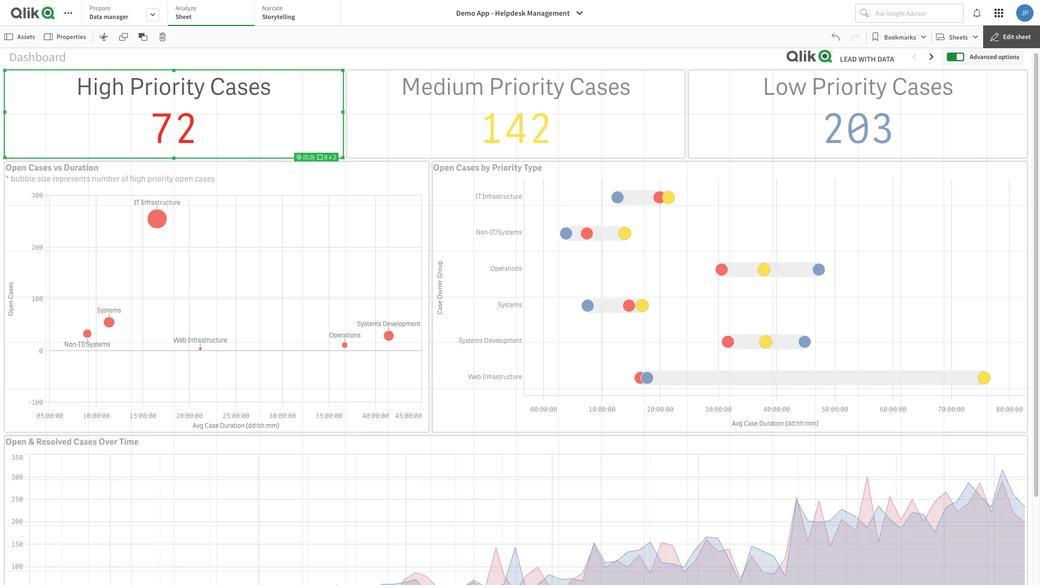 Task type: vqa. For each thing, say whether or not it's contained in the screenshot.
Open Cases by Priority Type
yes



Task type: describe. For each thing, give the bounding box(es) containing it.
analyze
[[176, 4, 196, 12]]

storytelling
[[262, 12, 295, 21]]

vs
[[54, 162, 62, 173]]

manager
[[104, 12, 128, 21]]

72
[[149, 102, 199, 156]]

2
[[333, 153, 336, 161]]

james peterson image
[[1017, 4, 1034, 22]]

application containing 72
[[0, 0, 1041, 585]]

cases inside low priority cases 203
[[893, 72, 954, 102]]

open for open cases by priority type
[[433, 162, 455, 173]]

bubble
[[11, 173, 36, 184]]

priority
[[147, 173, 174, 184]]

time
[[119, 436, 139, 448]]

medium
[[401, 72, 485, 102]]

-
[[491, 8, 494, 18]]

8
[[324, 153, 328, 161]]

narrate storytelling
[[262, 4, 295, 21]]

type
[[524, 162, 542, 173]]

open cases by priority type
[[433, 162, 542, 173]]

cut image
[[100, 33, 108, 41]]

represents
[[52, 173, 90, 184]]

delete image
[[158, 33, 167, 41]]

cases inside medium priority cases 142
[[570, 72, 631, 102]]

priority for 142
[[489, 72, 565, 102]]

&
[[28, 436, 34, 448]]

demo app - helpdesk management
[[456, 8, 570, 18]]

cases inside high priority cases 72
[[210, 72, 272, 102]]

demo app - helpdesk management button
[[450, 4, 591, 22]]

narrate
[[262, 4, 283, 12]]

bookmarks button
[[870, 28, 930, 46]]

of
[[121, 173, 129, 184]]

open cases vs duration * bubble size represents number of high priority open cases
[[5, 162, 215, 184]]

tab list containing prepare
[[81, 0, 345, 27]]

cases
[[195, 173, 215, 184]]

edit
[[1004, 33, 1015, 41]]

8 x 2
[[323, 153, 336, 161]]

next sheet: performance image
[[928, 52, 937, 61]]

management
[[527, 8, 570, 18]]

open for open cases vs duration * bubble size represents number of high priority open cases
[[5, 162, 27, 173]]

open & resolved cases over time
[[5, 436, 139, 448]]

142
[[479, 102, 553, 156]]

over
[[99, 436, 118, 448]]

options
[[999, 52, 1020, 61]]

undo image
[[832, 33, 841, 41]]

edit sheet
[[1004, 33, 1032, 41]]

app
[[477, 8, 490, 18]]



Task type: locate. For each thing, give the bounding box(es) containing it.
advanced options
[[971, 52, 1020, 61]]

data
[[89, 12, 102, 21]]

open for open & resolved cases over time
[[5, 436, 27, 448]]

demo
[[456, 8, 476, 18]]

sheets button
[[935, 28, 982, 46]]

high
[[76, 72, 125, 102]]

properties
[[57, 33, 86, 41]]

sheet
[[1016, 33, 1032, 41]]

x
[[329, 153, 332, 161]]

high priority cases 72
[[76, 72, 272, 156]]

open inside open cases vs duration * bubble size represents number of high priority open cases
[[5, 162, 27, 173]]

bookmarks
[[885, 33, 917, 41]]

paste image
[[139, 33, 147, 41]]

priority for 72
[[129, 72, 205, 102]]

(0,0)
[[302, 153, 318, 161]]

sheet
[[176, 12, 192, 21]]

helpdesk
[[495, 8, 526, 18]]

high
[[130, 173, 146, 184]]

open left &
[[5, 436, 27, 448]]

priority inside low priority cases 203
[[812, 72, 888, 102]]

duration
[[64, 162, 99, 173]]

assets
[[17, 33, 35, 41]]

cases
[[210, 72, 272, 102], [570, 72, 631, 102], [893, 72, 954, 102], [28, 162, 52, 173], [456, 162, 480, 173], [73, 436, 97, 448]]

edit sheet button
[[984, 25, 1041, 48]]

open left size
[[5, 162, 27, 173]]

priority for 203
[[812, 72, 888, 102]]

by
[[482, 162, 491, 173]]

size
[[37, 173, 51, 184]]

open
[[175, 173, 193, 184]]

203
[[822, 102, 896, 156]]

prepare
[[89, 4, 111, 12]]

open
[[5, 162, 27, 173], [433, 162, 455, 173], [5, 436, 27, 448]]

sheets
[[950, 33, 969, 41]]

Ask Insight Advisor text field
[[874, 4, 964, 22]]

analyze sheet
[[176, 4, 196, 21]]

low priority cases 203
[[763, 72, 954, 156]]

priority
[[129, 72, 205, 102], [489, 72, 565, 102], [812, 72, 888, 102], [492, 162, 522, 173]]

priority inside medium priority cases 142
[[489, 72, 565, 102]]

*
[[5, 173, 9, 184]]

tab list
[[81, 0, 345, 27]]

assets button
[[2, 28, 39, 46]]

properties button
[[42, 28, 90, 46]]

advanced
[[971, 52, 998, 61]]

number
[[92, 173, 120, 184]]

open left by at left top
[[433, 162, 455, 173]]

resolved
[[36, 436, 72, 448]]

copy image
[[119, 33, 128, 41]]

medium priority cases 142
[[401, 72, 631, 156]]

prepare data manager
[[89, 4, 128, 21]]

application
[[0, 0, 1041, 585]]

cases inside open cases vs duration * bubble size represents number of high priority open cases
[[28, 162, 52, 173]]

low
[[763, 72, 807, 102]]

priority inside high priority cases 72
[[129, 72, 205, 102]]



